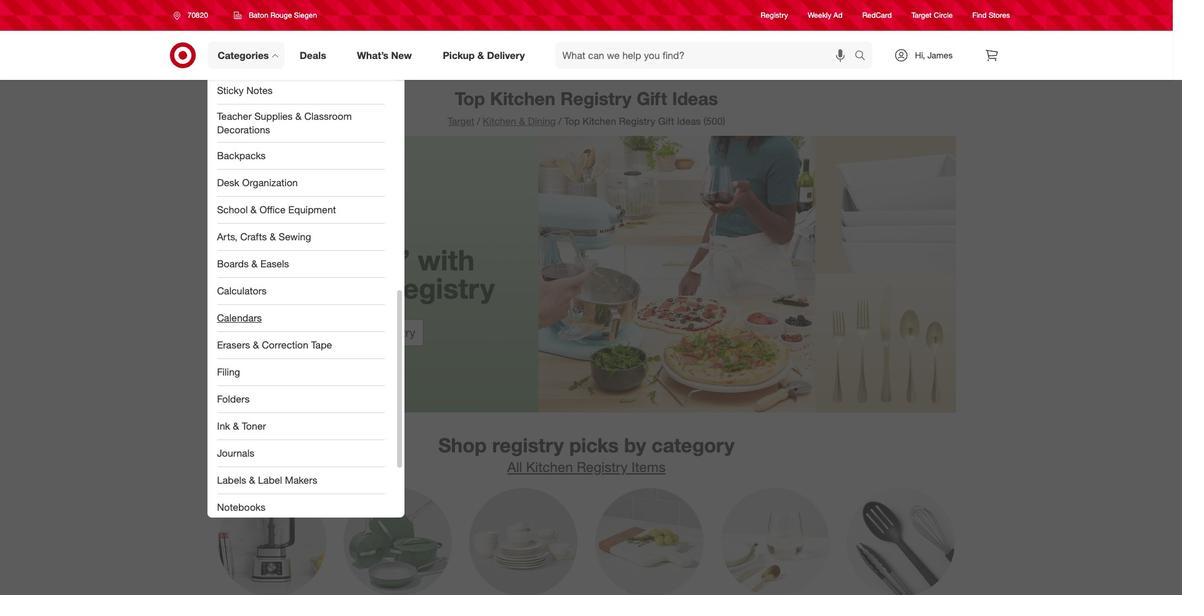 Task type: locate. For each thing, give the bounding box(es) containing it.
0 vertical spatial target
[[912, 11, 932, 20]]

redcard
[[862, 11, 892, 20]]

james
[[927, 50, 953, 60]]

kitchen inside shop registry picks by category all kitchen registry items
[[526, 459, 573, 476]]

baton
[[249, 10, 268, 20]]

ideas left (500)
[[677, 115, 701, 127]]

items
[[631, 459, 666, 476]]

easels
[[260, 258, 289, 270]]

with
[[418, 243, 475, 278]]

2 / from the left
[[558, 115, 562, 127]]

hi, james
[[915, 50, 953, 60]]

/ right target link
[[477, 115, 480, 127]]

office
[[259, 204, 285, 216]]

notes
[[246, 84, 273, 96]]

desk organization link
[[207, 170, 394, 197]]

target left kitchen & dining link
[[448, 115, 474, 127]]

& right supplies
[[295, 110, 302, 122]]

kitchen
[[490, 87, 555, 110], [483, 115, 516, 127], [583, 115, 616, 127], [526, 459, 573, 476]]

2 horizontal spatial target
[[912, 11, 932, 20]]

labels & label makers
[[217, 475, 317, 487]]

dining
[[528, 115, 556, 127]]

What can we help you find? suggestions appear below search field
[[555, 42, 858, 69]]

categories link
[[207, 42, 284, 69]]

& left 'easels'
[[251, 258, 258, 270]]

picks
[[569, 434, 619, 458]]

journals
[[217, 448, 254, 460]]

kitchen down the registry
[[526, 459, 573, 476]]

kitchen right dining
[[583, 115, 616, 127]]

&
[[477, 49, 484, 61], [295, 110, 302, 122], [519, 115, 525, 127], [250, 204, 257, 216], [270, 231, 276, 243], [251, 258, 258, 270], [253, 339, 259, 352], [233, 421, 239, 433], [249, 475, 255, 487]]

1 vertical spatial ideas
[[677, 115, 701, 127]]

target right tape
[[338, 326, 369, 340]]

find
[[973, 11, 987, 20]]

makers
[[285, 475, 317, 487]]

erasers & correction tape link
[[207, 333, 394, 360]]

sewing
[[279, 231, 311, 243]]

dialog
[[207, 77, 404, 522]]

0 vertical spatial top
[[455, 87, 485, 110]]

& right erasers
[[253, 339, 259, 352]]

target inside button
[[338, 326, 369, 340]]

boards
[[217, 258, 249, 270]]

"i
[[335, 243, 356, 278]]

& left label
[[249, 475, 255, 487]]

say "i do" with wedding registry
[[258, 243, 495, 306]]

folders
[[217, 394, 250, 406]]

circle
[[934, 11, 953, 20]]

1 horizontal spatial /
[[558, 115, 562, 127]]

ideas up (500)
[[672, 87, 718, 110]]

siegen
[[294, 10, 317, 20]]

filing link
[[207, 360, 394, 387]]

categories
[[218, 49, 269, 61]]

backpacks link
[[207, 143, 394, 170]]

by
[[624, 434, 646, 458]]

ideas
[[672, 87, 718, 110], [677, 115, 701, 127]]

top kitchen registry gift ideas target / kitchen & dining / top kitchen registry gift ideas (500)
[[448, 87, 725, 127]]

delivery
[[487, 49, 525, 61]]

stores
[[989, 11, 1010, 20]]

pickup
[[443, 49, 475, 61]]

what's new link
[[346, 42, 427, 69]]

pickup & delivery
[[443, 49, 525, 61]]

registry
[[492, 434, 564, 458]]

boards & easels
[[217, 258, 289, 270]]

ink & toner link
[[207, 414, 394, 441]]

boards & easels link
[[207, 251, 394, 278]]

1 vertical spatial top
[[564, 115, 580, 127]]

labels & label makers link
[[207, 468, 394, 495]]

/ right dining
[[558, 115, 562, 127]]

deals
[[300, 49, 326, 61]]

1 horizontal spatial target
[[448, 115, 474, 127]]

registry
[[761, 11, 788, 20], [560, 87, 632, 110], [619, 115, 655, 127], [382, 271, 495, 306], [373, 326, 415, 340], [577, 459, 628, 476]]

& left office
[[250, 204, 257, 216]]

target registry
[[338, 326, 415, 340]]

2 vertical spatial target
[[338, 326, 369, 340]]

top
[[455, 87, 485, 110], [564, 115, 580, 127]]

& inside teacher supplies & classroom decorations
[[295, 110, 302, 122]]

70820
[[187, 10, 208, 20]]

0 vertical spatial ideas
[[672, 87, 718, 110]]

0 horizontal spatial /
[[477, 115, 480, 127]]

school & office equipment link
[[207, 197, 394, 224]]

0 horizontal spatial target
[[338, 326, 369, 340]]

kitchen right target link
[[483, 115, 516, 127]]

redcard link
[[862, 10, 892, 21]]

all kitchen registry items link
[[507, 459, 666, 476]]

target left circle
[[912, 11, 932, 20]]

rouge
[[270, 10, 292, 20]]

target
[[912, 11, 932, 20], [448, 115, 474, 127], [338, 326, 369, 340]]

top up target link
[[455, 87, 485, 110]]

& right pickup
[[477, 49, 484, 61]]

& right crafts
[[270, 231, 276, 243]]

label
[[258, 475, 282, 487]]

top right dining
[[564, 115, 580, 127]]

shop registry picks by category all kitchen registry items
[[438, 434, 735, 476]]

target for target circle
[[912, 11, 932, 20]]

& left dining
[[519, 115, 525, 127]]

baton rouge siegen
[[249, 10, 317, 20]]

0 horizontal spatial top
[[455, 87, 485, 110]]

calendars link
[[207, 305, 394, 333]]

1 vertical spatial target
[[448, 115, 474, 127]]

& right ink
[[233, 421, 239, 433]]



Task type: describe. For each thing, give the bounding box(es) containing it.
equipment
[[288, 204, 336, 216]]

desk
[[217, 177, 239, 189]]

supplies
[[254, 110, 293, 122]]

& for correction
[[253, 339, 259, 352]]

journals link
[[207, 441, 394, 468]]

& for toner
[[233, 421, 239, 433]]

calendars
[[217, 312, 262, 325]]

target for target registry
[[338, 326, 369, 340]]

organization
[[242, 177, 298, 189]]

1 / from the left
[[477, 115, 480, 127]]

70820 button
[[165, 4, 221, 26]]

kitchen up kitchen & dining link
[[490, 87, 555, 110]]

notebooks link
[[207, 495, 394, 522]]

classroom
[[304, 110, 352, 122]]

do"
[[364, 243, 410, 278]]

desk organization
[[217, 177, 298, 189]]

ink
[[217, 421, 230, 433]]

correction
[[262, 339, 308, 352]]

find stores link
[[973, 10, 1010, 21]]

target registry button
[[330, 320, 423, 347]]

category
[[652, 434, 735, 458]]

folders link
[[207, 387, 394, 414]]

backpacks
[[217, 150, 266, 162]]

deals link
[[289, 42, 342, 69]]

sticky notes
[[217, 84, 273, 96]]

weekly
[[808, 11, 831, 20]]

couple cheers after making homemade pizzas. silverware and bowls in view. image
[[217, 136, 956, 413]]

teacher supplies & classroom decorations link
[[207, 104, 394, 143]]

& for delivery
[[477, 49, 484, 61]]

sticky
[[217, 84, 244, 96]]

wedding
[[258, 271, 375, 306]]

what's
[[357, 49, 388, 61]]

hi,
[[915, 50, 925, 60]]

calculators link
[[207, 278, 394, 305]]

erasers & correction tape
[[217, 339, 332, 352]]

1 vertical spatial gift
[[658, 115, 674, 127]]

labels
[[217, 475, 246, 487]]

teacher supplies & classroom decorations
[[217, 110, 352, 136]]

shop
[[438, 434, 487, 458]]

what's new
[[357, 49, 412, 61]]

decorations
[[217, 124, 270, 136]]

& for easels
[[251, 258, 258, 270]]

school & office equipment
[[217, 204, 336, 216]]

registry inside say "i do" with wedding registry
[[382, 271, 495, 306]]

1 horizontal spatial top
[[564, 115, 580, 127]]

notebooks
[[217, 502, 265, 514]]

registry inside shop registry picks by category all kitchen registry items
[[577, 459, 628, 476]]

target inside the top kitchen registry gift ideas target / kitchen & dining / top kitchen registry gift ideas (500)
[[448, 115, 474, 127]]

registry inside button
[[373, 326, 415, 340]]

arts, crafts & sewing
[[217, 231, 311, 243]]

calculators
[[217, 285, 267, 298]]

ad
[[833, 11, 843, 20]]

target circle
[[912, 11, 953, 20]]

& inside the top kitchen registry gift ideas target / kitchen & dining / top kitchen registry gift ideas (500)
[[519, 115, 525, 127]]

say
[[279, 243, 328, 278]]

teacher
[[217, 110, 252, 122]]

& for label
[[249, 475, 255, 487]]

kitchen & dining link
[[483, 115, 556, 127]]

sticky notes link
[[207, 77, 394, 104]]

dialog containing sticky notes
[[207, 77, 404, 522]]

target link
[[448, 115, 474, 127]]

target circle link
[[912, 10, 953, 21]]

all
[[507, 459, 522, 476]]

registry link
[[761, 10, 788, 21]]

find stores
[[973, 11, 1010, 20]]

filing
[[217, 366, 240, 379]]

new
[[391, 49, 412, 61]]

ink & toner
[[217, 421, 266, 433]]

baton rouge siegen button
[[226, 4, 325, 26]]

& for office
[[250, 204, 257, 216]]

arts,
[[217, 231, 237, 243]]

0 vertical spatial gift
[[637, 87, 667, 110]]

search
[[849, 50, 879, 63]]

erasers
[[217, 339, 250, 352]]

toner
[[242, 421, 266, 433]]

crafts
[[240, 231, 267, 243]]

search button
[[849, 42, 879, 71]]

weekly ad link
[[808, 10, 843, 21]]



Task type: vqa. For each thing, say whether or not it's contained in the screenshot.
the left M
no



